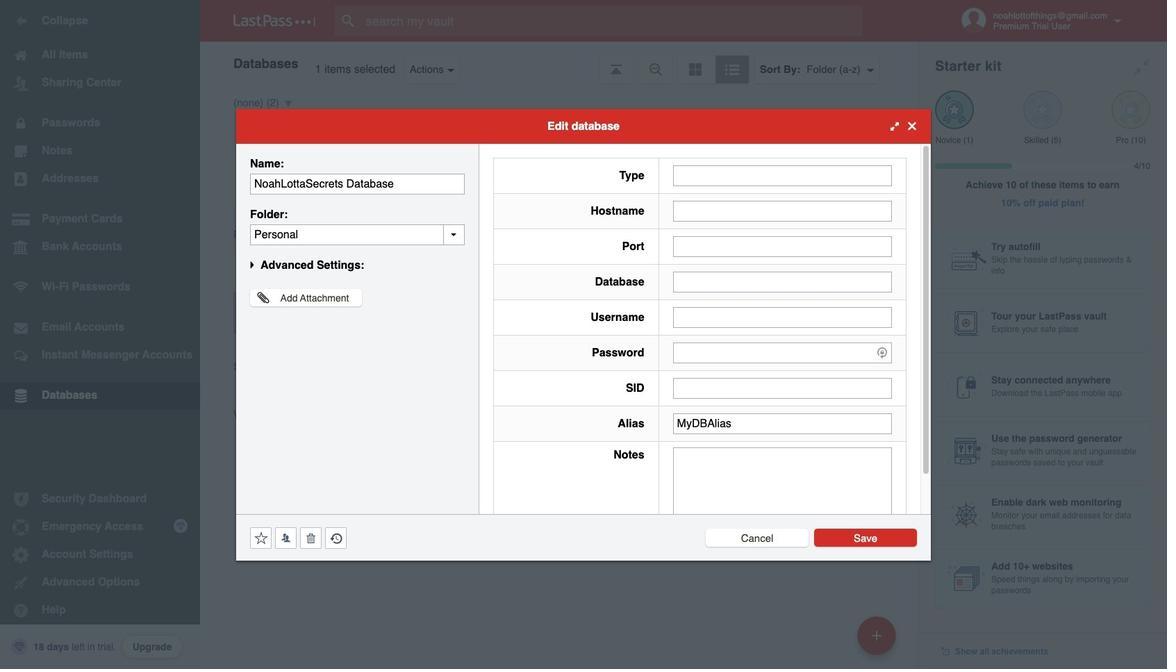 Task type: locate. For each thing, give the bounding box(es) containing it.
None text field
[[673, 165, 892, 186], [673, 200, 892, 221], [673, 378, 892, 399], [673, 165, 892, 186], [673, 200, 892, 221], [673, 378, 892, 399]]

dialog
[[236, 109, 931, 560]]

None text field
[[250, 173, 465, 194], [250, 224, 465, 245], [673, 236, 892, 257], [673, 271, 892, 292], [673, 307, 892, 328], [673, 413, 892, 434], [673, 447, 892, 533], [250, 173, 465, 194], [250, 224, 465, 245], [673, 236, 892, 257], [673, 271, 892, 292], [673, 307, 892, 328], [673, 413, 892, 434], [673, 447, 892, 533]]

vault options navigation
[[200, 42, 919, 83]]

None password field
[[673, 342, 892, 363]]

new item image
[[872, 631, 882, 640]]



Task type: vqa. For each thing, say whether or not it's contained in the screenshot.
alert
no



Task type: describe. For each thing, give the bounding box(es) containing it.
main navigation navigation
[[0, 0, 200, 669]]

new item navigation
[[853, 612, 905, 669]]

Search search field
[[335, 6, 890, 36]]

search my vault text field
[[335, 6, 890, 36]]

lastpass image
[[234, 15, 316, 27]]



